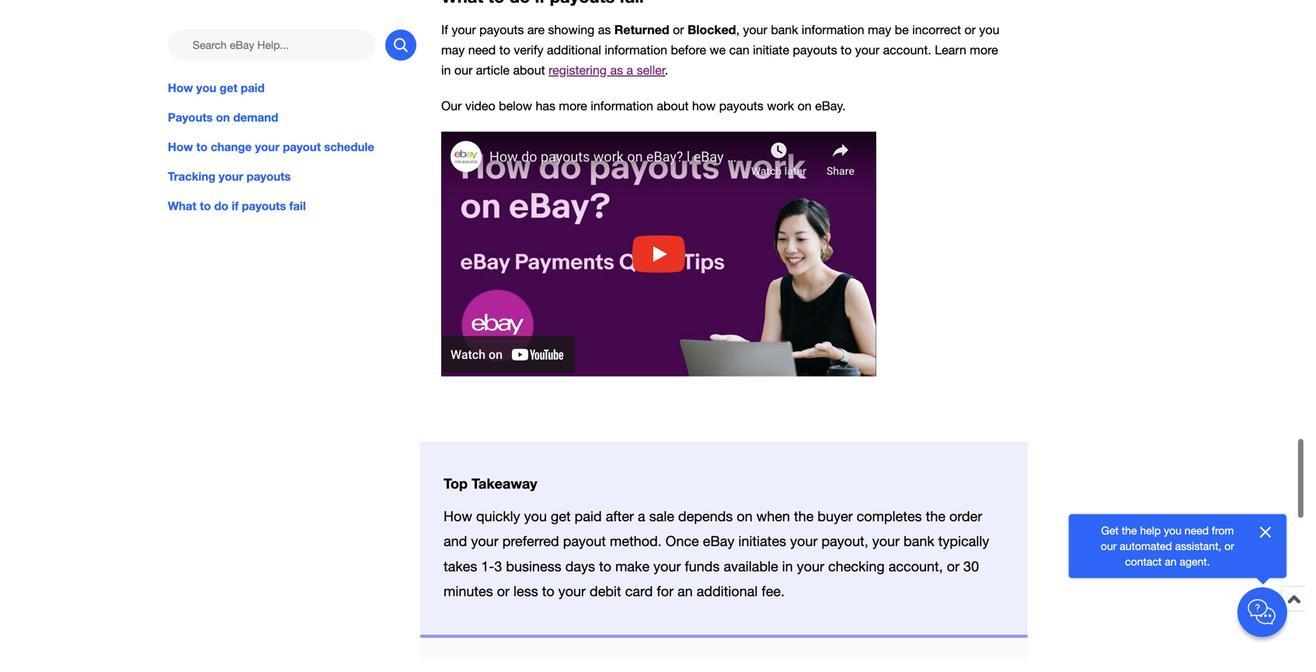 Task type: describe. For each thing, give the bounding box(es) containing it.
your inside how to change your payout schedule link
[[255, 140, 280, 154]]

do
[[214, 199, 229, 213]]

blocked
[[688, 22, 736, 37]]

or left less
[[497, 583, 510, 599]]

about inside , your bank information may be incorrect or you may need to verify additional information before we can initiate payouts to your account. learn more in our article about
[[513, 63, 545, 77]]

how for how quickly you get paid after a sale depends on when the buyer completes the order and your preferred payout method. once ebay initiates your payout, your bank typically takes 1-3 business days to make your funds available in your checking account, or 30 minutes or less to your debit card for an additional fee.
[[444, 508, 472, 525]]

to inside how to change your payout schedule link
[[196, 140, 208, 154]]

how you get paid
[[168, 81, 265, 95]]

0 horizontal spatial on
[[216, 110, 230, 124]]

for
[[657, 583, 674, 599]]

agent.
[[1180, 555, 1211, 568]]

your right the , at the right top of the page
[[743, 22, 768, 37]]

.
[[666, 63, 668, 77]]

get the help you need from our automated assistant, or contact an agent. tooltip
[[1094, 523, 1242, 570]]

our inside , your bank information may be incorrect or you may need to verify additional information before we can initiate payouts to your account. learn more in our article about
[[455, 63, 473, 77]]

takeaway
[[472, 475, 538, 492]]

payouts
[[168, 110, 213, 124]]

days
[[566, 558, 595, 575]]

an inside get the help you need from our automated assistant, or contact an agent.
[[1165, 555, 1177, 568]]

seller
[[637, 63, 666, 77]]

0 vertical spatial information
[[802, 22, 865, 37]]

bank inside , your bank information may be incorrect or you may need to verify additional information before we can initiate payouts to your account. learn more in our article about
[[771, 22, 799, 37]]

account,
[[889, 558, 943, 575]]

registering
[[549, 63, 607, 77]]

if
[[441, 22, 448, 37]]

your left account. on the right
[[855, 43, 880, 57]]

get the help you need from our automated assistant, or contact an agent.
[[1101, 524, 1235, 568]]

your inside the tracking your payouts link
[[219, 170, 243, 184]]

how
[[692, 99, 716, 113]]

preferred
[[503, 533, 559, 550]]

ebay.
[[815, 99, 846, 113]]

card
[[625, 583, 653, 599]]

be
[[895, 22, 909, 37]]

you inside 'how quickly you get paid after a sale depends on when the buyer completes the order and your preferred payout method. once ebay initiates your payout, your bank typically takes 1-3 business days to make your funds available in your checking account, or 30 minutes or less to your debit card for an additional fee.'
[[524, 508, 547, 525]]

fee.
[[762, 583, 785, 599]]

sale
[[649, 508, 675, 525]]

contact
[[1125, 555, 1162, 568]]

account.
[[883, 43, 932, 57]]

returned
[[615, 22, 670, 37]]

schedule
[[324, 140, 374, 154]]

paid inside how you get paid "link"
[[241, 81, 265, 95]]

method.
[[610, 533, 662, 550]]

video
[[465, 99, 496, 113]]

to up article
[[499, 43, 511, 57]]

initiate
[[753, 43, 790, 57]]

what to do if payouts fail
[[168, 199, 306, 213]]

checking
[[829, 558, 885, 575]]

are
[[528, 22, 545, 37]]

typically
[[939, 533, 990, 550]]

a inside 'how quickly you get paid after a sale depends on when the buyer completes the order and your preferred payout method. once ebay initiates your payout, your bank typically takes 1-3 business days to make your funds available in your checking account, or 30 minutes or less to your debit card for an additional fee.'
[[638, 508, 646, 525]]

in inside , your bank information may be incorrect or you may need to verify additional information before we can initiate payouts to your account. learn more in our article about
[[441, 63, 451, 77]]

from
[[1212, 524, 1234, 537]]

business
[[506, 558, 562, 575]]

can
[[730, 43, 750, 57]]

2 vertical spatial information
[[591, 99, 654, 113]]

payouts right if
[[242, 199, 286, 213]]

payouts on demand link
[[168, 109, 417, 126]]

2 horizontal spatial on
[[798, 99, 812, 113]]

get
[[1102, 524, 1119, 537]]

how to change your payout schedule link
[[168, 138, 417, 156]]

you inside get the help you need from our automated assistant, or contact an agent.
[[1164, 524, 1182, 537]]

we
[[710, 43, 726, 57]]

before
[[671, 43, 706, 57]]

additional inside , your bank information may be incorrect or you may need to verify additional information before we can initiate payouts to your account. learn more in our article about
[[547, 43, 601, 57]]

what to do if payouts fail link
[[168, 198, 417, 215]]

or left the 30
[[947, 558, 960, 575]]

Search eBay Help... text field
[[168, 30, 376, 61]]

0 horizontal spatial may
[[441, 43, 465, 57]]

how quickly you get paid after a sale depends on when the buyer completes the order and your preferred payout method. once ebay initiates your payout, your bank typically takes 1-3 business days to make your funds available in your checking account, or 30 minutes or less to your debit card for an additional fee.
[[444, 508, 990, 599]]

as inside the if your payouts are showing as returned or blocked
[[598, 22, 611, 37]]

our
[[441, 99, 462, 113]]

order
[[950, 508, 983, 525]]

assistant,
[[1176, 540, 1222, 553]]

0 vertical spatial payout
[[283, 140, 321, 154]]

tracking your payouts
[[168, 170, 291, 184]]

minutes
[[444, 583, 493, 599]]

takes
[[444, 558, 477, 575]]

how for how to change your payout schedule
[[168, 140, 193, 154]]

1 horizontal spatial the
[[926, 508, 946, 525]]

0 horizontal spatial a
[[627, 63, 633, 77]]

payouts on demand
[[168, 110, 278, 124]]

automated
[[1120, 540, 1173, 553]]

30
[[964, 558, 979, 575]]

or inside , your bank information may be incorrect or you may need to verify additional information before we can initiate payouts to your account. learn more in our article about
[[965, 22, 976, 37]]

fail
[[289, 199, 306, 213]]

0 horizontal spatial the
[[794, 508, 814, 525]]

registering as a seller link
[[549, 63, 666, 77]]

get inside "link"
[[220, 81, 238, 95]]

tracking your payouts link
[[168, 168, 417, 185]]

to up ebay.
[[841, 43, 852, 57]]

your down the "days" at bottom
[[559, 583, 586, 599]]

debit
[[590, 583, 621, 599]]

1 horizontal spatial about
[[657, 99, 689, 113]]



Task type: locate. For each thing, give the bounding box(es) containing it.
your down demand
[[255, 140, 280, 154]]

work
[[767, 99, 794, 113]]

1 horizontal spatial a
[[638, 508, 646, 525]]

and
[[444, 533, 467, 550]]

how inside 'how quickly you get paid after a sale depends on when the buyer completes the order and your preferred payout method. once ebay initiates your payout, your bank typically takes 1-3 business days to make your funds available in your checking account, or 30 minutes or less to your debit card for an additional fee.'
[[444, 508, 472, 525]]

1 vertical spatial payout
[[563, 533, 606, 550]]

0 vertical spatial about
[[513, 63, 545, 77]]

your
[[452, 22, 476, 37], [743, 22, 768, 37], [855, 43, 880, 57], [255, 140, 280, 154], [219, 170, 243, 184], [471, 533, 499, 550], [790, 533, 818, 550], [873, 533, 900, 550], [654, 558, 681, 575], [797, 558, 825, 575], [559, 583, 586, 599]]

get inside 'how quickly you get paid after a sale depends on when the buyer completes the order and your preferred payout method. once ebay initiates your payout, your bank typically takes 1-3 business days to make your funds available in your checking account, or 30 minutes or less to your debit card for an additional fee.'
[[551, 508, 571, 525]]

may down if
[[441, 43, 465, 57]]

how up and
[[444, 508, 472, 525]]

registering as a seller .
[[549, 63, 668, 77]]

in
[[441, 63, 451, 77], [782, 558, 793, 575]]

0 horizontal spatial an
[[678, 583, 693, 599]]

payouts right how
[[719, 99, 764, 113]]

0 vertical spatial in
[[441, 63, 451, 77]]

our down get
[[1101, 540, 1117, 553]]

less
[[514, 583, 538, 599]]

to
[[499, 43, 511, 57], [841, 43, 852, 57], [196, 140, 208, 154], [200, 199, 211, 213], [599, 558, 612, 575], [542, 583, 555, 599]]

payouts inside the if your payouts are showing as returned or blocked
[[480, 22, 524, 37]]

a
[[627, 63, 633, 77], [638, 508, 646, 525]]

an left agent.
[[1165, 555, 1177, 568]]

your right if
[[452, 22, 476, 37]]

buyer
[[818, 508, 853, 525]]

available
[[724, 558, 779, 575]]

bank inside 'how quickly you get paid after a sale depends on when the buyer completes the order and your preferred payout method. once ebay initiates your payout, your bank typically takes 1-3 business days to make your funds available in your checking account, or 30 minutes or less to your debit card for an additional fee.'
[[904, 533, 935, 550]]

what
[[168, 199, 197, 213]]

our
[[455, 63, 473, 77], [1101, 540, 1117, 553]]

0 horizontal spatial get
[[220, 81, 238, 95]]

get
[[220, 81, 238, 95], [551, 508, 571, 525]]

1 vertical spatial get
[[551, 508, 571, 525]]

1 vertical spatial in
[[782, 558, 793, 575]]

depends
[[678, 508, 733, 525]]

a left 'seller'
[[627, 63, 633, 77]]

to left do on the top of the page
[[200, 199, 211, 213]]

to right less
[[542, 583, 555, 599]]

0 vertical spatial paid
[[241, 81, 265, 95]]

our video below has more information about how payouts work on ebay.
[[441, 99, 846, 113]]

how for how you get paid
[[168, 81, 193, 95]]

an
[[1165, 555, 1177, 568], [678, 583, 693, 599]]

0 horizontal spatial need
[[468, 43, 496, 57]]

3
[[495, 558, 502, 575]]

0 vertical spatial an
[[1165, 555, 1177, 568]]

paid left 'after' at bottom left
[[575, 508, 602, 525]]

you right help
[[1164, 524, 1182, 537]]

or
[[673, 22, 684, 37], [965, 22, 976, 37], [1225, 540, 1235, 553], [947, 558, 960, 575], [497, 583, 510, 599]]

need up article
[[468, 43, 496, 57]]

how to change your payout schedule
[[168, 140, 374, 154]]

top
[[444, 475, 468, 492]]

change
[[211, 140, 252, 154]]

payout,
[[822, 533, 869, 550]]

information left be
[[802, 22, 865, 37]]

top takeaway
[[444, 475, 538, 492]]

you
[[980, 22, 1000, 37], [196, 81, 216, 95], [524, 508, 547, 525], [1164, 524, 1182, 537]]

a left sale
[[638, 508, 646, 525]]

information
[[802, 22, 865, 37], [605, 43, 668, 57], [591, 99, 654, 113]]

0 horizontal spatial more
[[559, 99, 587, 113]]

or up before
[[673, 22, 684, 37]]

the right when
[[794, 508, 814, 525]]

1 vertical spatial our
[[1101, 540, 1117, 553]]

your down buyer
[[790, 533, 818, 550]]

payouts up verify
[[480, 22, 524, 37]]

the right get
[[1122, 524, 1137, 537]]

0 vertical spatial a
[[627, 63, 633, 77]]

ebay
[[703, 533, 735, 550]]

or inside get the help you need from our automated assistant, or contact an agent.
[[1225, 540, 1235, 553]]

initiates
[[739, 533, 787, 550]]

has
[[536, 99, 556, 113]]

1 horizontal spatial in
[[782, 558, 793, 575]]

0 vertical spatial need
[[468, 43, 496, 57]]

paid
[[241, 81, 265, 95], [575, 508, 602, 525]]

your down completes
[[873, 533, 900, 550]]

you inside , your bank information may be incorrect or you may need to verify additional information before we can initiate payouts to your account. learn more in our article about
[[980, 22, 1000, 37]]

0 horizontal spatial our
[[455, 63, 473, 77]]

may left be
[[868, 22, 892, 37]]

payouts
[[480, 22, 524, 37], [793, 43, 838, 57], [719, 99, 764, 113], [247, 170, 291, 184], [242, 199, 286, 213]]

1 horizontal spatial our
[[1101, 540, 1117, 553]]

1 horizontal spatial an
[[1165, 555, 1177, 568]]

about
[[513, 63, 545, 77], [657, 99, 689, 113]]

completes
[[857, 508, 922, 525]]

payout inside 'how quickly you get paid after a sale depends on when the buyer completes the order and your preferred payout method. once ebay initiates your payout, your bank typically takes 1-3 business days to make your funds available in your checking account, or 30 minutes or less to your debit card for an additional fee.'
[[563, 533, 606, 550]]

0 vertical spatial how
[[168, 81, 193, 95]]

your inside the if your payouts are showing as returned or blocked
[[452, 22, 476, 37]]

our inside get the help you need from our automated assistant, or contact an agent.
[[1101, 540, 1117, 553]]

when
[[757, 508, 790, 525]]

quickly
[[476, 508, 520, 525]]

an inside 'how quickly you get paid after a sale depends on when the buyer completes the order and your preferred payout method. once ebay initiates your payout, your bank typically takes 1-3 business days to make your funds available in your checking account, or 30 minutes or less to your debit card for an additional fee.'
[[678, 583, 693, 599]]

1 vertical spatial a
[[638, 508, 646, 525]]

your up for
[[654, 558, 681, 575]]

how inside "link"
[[168, 81, 193, 95]]

incorrect
[[913, 22, 961, 37]]

or up learn at the right of page
[[965, 22, 976, 37]]

the left order
[[926, 508, 946, 525]]

more right learn at the right of page
[[970, 43, 999, 57]]

an right for
[[678, 583, 693, 599]]

on down how you get paid
[[216, 110, 230, 124]]

in up fee.
[[782, 558, 793, 575]]

0 horizontal spatial additional
[[547, 43, 601, 57]]

if your payouts are showing as returned or blocked
[[441, 22, 736, 37]]

1 vertical spatial may
[[441, 43, 465, 57]]

1 vertical spatial additional
[[697, 583, 758, 599]]

1 horizontal spatial more
[[970, 43, 999, 57]]

additional
[[547, 43, 601, 57], [697, 583, 758, 599]]

1 horizontal spatial additional
[[697, 583, 758, 599]]

1 horizontal spatial payout
[[563, 533, 606, 550]]

, your bank information may be incorrect or you may need to verify additional information before we can initiate payouts to your account. learn more in our article about
[[441, 22, 1000, 77]]

1 vertical spatial an
[[678, 583, 693, 599]]

how
[[168, 81, 193, 95], [168, 140, 193, 154], [444, 508, 472, 525]]

1 vertical spatial bank
[[904, 533, 935, 550]]

more right has
[[559, 99, 587, 113]]

in up the our
[[441, 63, 451, 77]]

to up debit
[[599, 558, 612, 575]]

information down returned
[[605, 43, 668, 57]]

paid inside 'how quickly you get paid after a sale depends on when the buyer completes the order and your preferred payout method. once ebay initiates your payout, your bank typically takes 1-3 business days to make your funds available in your checking account, or 30 minutes or less to your debit card for an additional fee.'
[[575, 508, 602, 525]]

2 horizontal spatial the
[[1122, 524, 1137, 537]]

0 vertical spatial additional
[[547, 43, 601, 57]]

additional down showing
[[547, 43, 601, 57]]

0 vertical spatial may
[[868, 22, 892, 37]]

the inside get the help you need from our automated assistant, or contact an agent.
[[1122, 524, 1137, 537]]

1 horizontal spatial paid
[[575, 508, 602, 525]]

you right incorrect
[[980, 22, 1000, 37]]

need inside , your bank information may be incorrect or you may need to verify additional information before we can initiate payouts to your account. learn more in our article about
[[468, 43, 496, 57]]

verify
[[514, 43, 544, 57]]

1 vertical spatial need
[[1185, 524, 1209, 537]]

1 horizontal spatial get
[[551, 508, 571, 525]]

1 vertical spatial how
[[168, 140, 193, 154]]

1 vertical spatial about
[[657, 99, 689, 113]]

payout up the "days" at bottom
[[563, 533, 606, 550]]

0 horizontal spatial payout
[[283, 140, 321, 154]]

on right the work
[[798, 99, 812, 113]]

about left how
[[657, 99, 689, 113]]

you inside "link"
[[196, 81, 216, 95]]

how down payouts
[[168, 140, 193, 154]]

how up payouts
[[168, 81, 193, 95]]

need
[[468, 43, 496, 57], [1185, 524, 1209, 537]]

need inside get the help you need from our automated assistant, or contact an agent.
[[1185, 524, 1209, 537]]

funds
[[685, 558, 720, 575]]

may
[[868, 22, 892, 37], [441, 43, 465, 57]]

get up preferred
[[551, 508, 571, 525]]

payouts right initiate
[[793, 43, 838, 57]]

your up 1-
[[471, 533, 499, 550]]

0 vertical spatial our
[[455, 63, 473, 77]]

additional down available
[[697, 583, 758, 599]]

to left change at the top left of page
[[196, 140, 208, 154]]

0 vertical spatial more
[[970, 43, 999, 57]]

0 vertical spatial bank
[[771, 22, 799, 37]]

your down payout,
[[797, 558, 825, 575]]

showing
[[548, 22, 595, 37]]

help
[[1140, 524, 1161, 537]]

payout
[[283, 140, 321, 154], [563, 533, 606, 550]]

bank
[[771, 22, 799, 37], [904, 533, 935, 550]]

if
[[232, 199, 239, 213]]

get up 'payouts on demand'
[[220, 81, 238, 95]]

demand
[[233, 110, 278, 124]]

1 horizontal spatial may
[[868, 22, 892, 37]]

1-
[[481, 558, 495, 575]]

more inside , your bank information may be incorrect or you may need to verify additional information before we can initiate payouts to your account. learn more in our article about
[[970, 43, 999, 57]]

once
[[666, 533, 699, 550]]

1 vertical spatial more
[[559, 99, 587, 113]]

or inside the if your payouts are showing as returned or blocked
[[673, 22, 684, 37]]

0 horizontal spatial about
[[513, 63, 545, 77]]

or down from
[[1225, 540, 1235, 553]]

on left when
[[737, 508, 753, 525]]

1 horizontal spatial on
[[737, 508, 753, 525]]

0 horizontal spatial in
[[441, 63, 451, 77]]

after
[[606, 508, 634, 525]]

tracking
[[168, 170, 216, 184]]

1 vertical spatial information
[[605, 43, 668, 57]]

make
[[616, 558, 650, 575]]

on inside 'how quickly you get paid after a sale depends on when the buyer completes the order and your preferred payout method. once ebay initiates your payout, your bank typically takes 1-3 business days to make your funds available in your checking account, or 30 minutes or less to your debit card for an additional fee.'
[[737, 508, 753, 525]]

0 vertical spatial as
[[598, 22, 611, 37]]

how you get paid link
[[168, 79, 417, 96]]

bank up initiate
[[771, 22, 799, 37]]

bank up "account,"
[[904, 533, 935, 550]]

payouts down how to change your payout schedule
[[247, 170, 291, 184]]

as right showing
[[598, 22, 611, 37]]

need up assistant,
[[1185, 524, 1209, 537]]

our left article
[[455, 63, 473, 77]]

paid up demand
[[241, 81, 265, 95]]

you up preferred
[[524, 508, 547, 525]]

additional inside 'how quickly you get paid after a sale depends on when the buyer completes the order and your preferred payout method. once ebay initiates your payout, your bank typically takes 1-3 business days to make your funds available in your checking account, or 30 minutes or less to your debit card for an additional fee.'
[[697, 583, 758, 599]]

payouts inside , your bank information may be incorrect or you may need to verify additional information before we can initiate payouts to your account. learn more in our article about
[[793, 43, 838, 57]]

article
[[476, 63, 510, 77]]

as left 'seller'
[[610, 63, 623, 77]]

to inside what to do if payouts fail link
[[200, 199, 211, 213]]

1 horizontal spatial need
[[1185, 524, 1209, 537]]

more
[[970, 43, 999, 57], [559, 99, 587, 113]]

1 vertical spatial paid
[[575, 508, 602, 525]]

0 horizontal spatial bank
[[771, 22, 799, 37]]

payout down the 'payouts on demand' link
[[283, 140, 321, 154]]

2 vertical spatial how
[[444, 508, 472, 525]]

you up payouts
[[196, 81, 216, 95]]

learn
[[935, 43, 967, 57]]

your down change at the top left of page
[[219, 170, 243, 184]]

1 vertical spatial as
[[610, 63, 623, 77]]

0 horizontal spatial paid
[[241, 81, 265, 95]]

information down registering as a seller .
[[591, 99, 654, 113]]

1 horizontal spatial bank
[[904, 533, 935, 550]]

in inside 'how quickly you get paid after a sale depends on when the buyer completes the order and your preferred payout method. once ebay initiates your payout, your bank typically takes 1-3 business days to make your funds available in your checking account, or 30 minutes or less to your debit card for an additional fee.'
[[782, 558, 793, 575]]

0 vertical spatial get
[[220, 81, 238, 95]]

about down verify
[[513, 63, 545, 77]]

,
[[736, 22, 740, 37]]

on
[[798, 99, 812, 113], [216, 110, 230, 124], [737, 508, 753, 525]]

below
[[499, 99, 532, 113]]



Task type: vqa. For each thing, say whether or not it's contained in the screenshot.
"$10"
no



